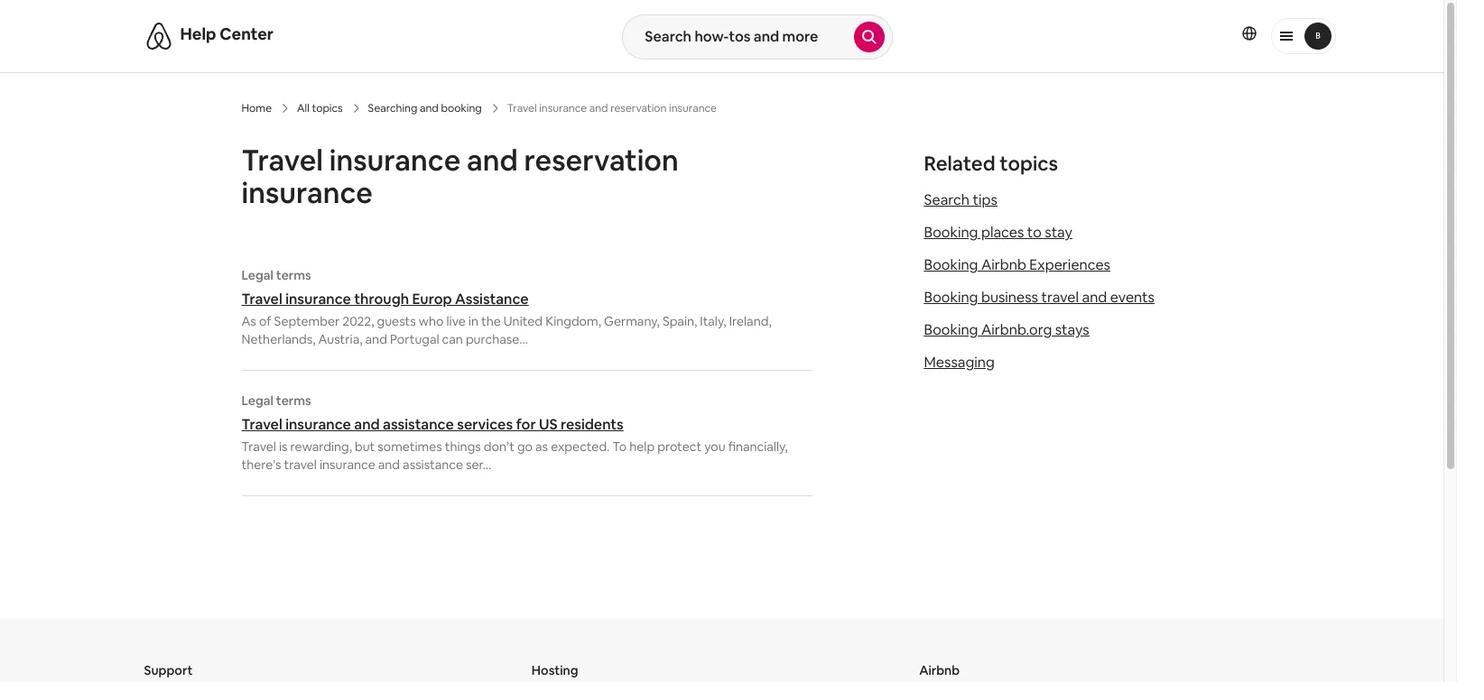 Task type: vqa. For each thing, say whether or not it's contained in the screenshot.
the your
no



Task type: describe. For each thing, give the bounding box(es) containing it.
help
[[630, 439, 655, 455]]

the
[[481, 313, 501, 330]]

and up but
[[354, 415, 380, 434]]

searching and booking link
[[368, 101, 482, 116]]

there's
[[242, 457, 281, 473]]

germany,
[[604, 313, 660, 330]]

related
[[924, 151, 996, 176]]

booking for booking business travel and events
[[924, 288, 978, 307]]

insurance down "all" at left top
[[242, 174, 373, 211]]

messaging link
[[924, 353, 995, 372]]

ser…
[[466, 457, 491, 473]]

as
[[242, 313, 256, 330]]

austria,
[[318, 331, 362, 348]]

you
[[704, 439, 726, 455]]

business
[[981, 288, 1038, 307]]

legal terms travel insurance and assistance services for us residents travel is rewarding, but sometimes things don't go as expected. to help protect you financially, there's travel insurance and assistance ser…
[[242, 393, 788, 473]]

netherlands,
[[242, 331, 316, 348]]

to
[[613, 439, 627, 455]]

financially,
[[728, 439, 788, 455]]

booking business travel and events link
[[924, 288, 1155, 307]]

booking for booking airbnb experiences
[[924, 256, 978, 274]]

travel insurance and reservation insurance
[[242, 142, 679, 211]]

legal terms travel insurance through europ assistance as of september 2022, guests who live in the united kingdom, germany, spain, italy, ireland, netherlands, austria, and portugal can purchase…
[[242, 267, 772, 348]]

all topics link
[[297, 101, 343, 116]]

main navigation menu image
[[1304, 23, 1331, 50]]

help center
[[180, 23, 274, 44]]

searching
[[368, 101, 417, 116]]

search tips link
[[924, 191, 998, 209]]

reservation
[[524, 142, 679, 179]]

booking places to stay link
[[924, 223, 1072, 242]]

4 travel from the top
[[242, 439, 276, 455]]

travel inside legal terms travel insurance through europ assistance as of september 2022, guests who live in the united kingdom, germany, spain, italy, ireland, netherlands, austria, and portugal can purchase…
[[242, 290, 282, 309]]

is
[[279, 439, 288, 455]]

experiences
[[1030, 256, 1110, 274]]

2022,
[[342, 313, 374, 330]]

booking airbnb.org stays
[[924, 321, 1089, 339]]

guests
[[377, 313, 416, 330]]

rewarding,
[[290, 439, 352, 455]]

hosting
[[532, 663, 578, 679]]

go
[[517, 439, 533, 455]]

1 vertical spatial assistance
[[403, 457, 463, 473]]

us
[[539, 415, 558, 434]]

home link
[[242, 101, 272, 116]]

portugal
[[390, 331, 439, 348]]

all topics
[[297, 101, 343, 116]]

who
[[419, 313, 444, 330]]

and inside travel insurance and reservation insurance
[[467, 142, 518, 179]]

booking for booking places to stay
[[924, 223, 978, 242]]

assistance
[[455, 290, 529, 309]]

travel inside legal terms travel insurance and assistance services for us residents travel is rewarding, but sometimes things don't go as expected. to help protect you financially, there's travel insurance and assistance ser…
[[284, 457, 317, 473]]

booking
[[441, 101, 482, 116]]

stay
[[1045, 223, 1072, 242]]

travel insurance through europ assistance link
[[242, 290, 812, 309]]

booking places to stay
[[924, 223, 1072, 242]]

topics for all topics
[[312, 101, 343, 116]]

events
[[1110, 288, 1155, 307]]

travel insurance and assistance services for us residents element
[[242, 393, 812, 474]]

support
[[144, 663, 193, 679]]

europ
[[412, 290, 452, 309]]

help
[[180, 23, 216, 44]]



Task type: locate. For each thing, give the bounding box(es) containing it.
1 vertical spatial terms
[[276, 393, 311, 409]]

travel insurance and assistance services for us residents link
[[242, 415, 812, 434]]

3 booking from the top
[[924, 288, 978, 307]]

terms inside legal terms travel insurance and assistance services for us residents travel is rewarding, but sometimes things don't go as expected. to help protect you financially, there's travel insurance and assistance ser…
[[276, 393, 311, 409]]

legal up 'there's'
[[242, 393, 273, 409]]

help center link
[[180, 23, 274, 44]]

in
[[468, 313, 478, 330]]

topics for related topics
[[1000, 151, 1058, 176]]

airbnb
[[981, 256, 1026, 274], [919, 663, 960, 679]]

stays
[[1055, 321, 1089, 339]]

insurance inside legal terms travel insurance through europ assistance as of september 2022, guests who live in the united kingdom, germany, spain, italy, ireland, netherlands, austria, and portugal can purchase…
[[285, 290, 351, 309]]

travel down "all" at left top
[[242, 142, 323, 179]]

legal inside legal terms travel insurance and assistance services for us residents travel is rewarding, but sometimes things don't go as expected. to help protect you financially, there's travel insurance and assistance ser…
[[242, 393, 273, 409]]

to
[[1027, 223, 1042, 242]]

travel down is
[[284, 457, 317, 473]]

insurance up september
[[285, 290, 351, 309]]

travel up 'there's'
[[242, 439, 276, 455]]

2 legal from the top
[[242, 393, 273, 409]]

0 vertical spatial travel
[[1041, 288, 1079, 307]]

searching and booking
[[368, 101, 482, 116]]

legal up of
[[242, 267, 273, 283]]

services
[[457, 415, 513, 434]]

0 vertical spatial airbnb
[[981, 256, 1026, 274]]

topics right "all" at left top
[[312, 101, 343, 116]]

2 booking from the top
[[924, 256, 978, 274]]

1 vertical spatial topics
[[1000, 151, 1058, 176]]

assistance up sometimes
[[383, 415, 454, 434]]

sometimes
[[378, 439, 442, 455]]

2 travel from the top
[[242, 290, 282, 309]]

don't
[[484, 439, 515, 455]]

kingdom,
[[545, 313, 601, 330]]

assistance
[[383, 415, 454, 434], [403, 457, 463, 473]]

travel up is
[[242, 415, 282, 434]]

ireland,
[[729, 313, 772, 330]]

1 travel from the top
[[242, 142, 323, 179]]

insurance down the searching
[[329, 142, 461, 179]]

travel up of
[[242, 290, 282, 309]]

0 horizontal spatial airbnb
[[919, 663, 960, 679]]

booking left business
[[924, 288, 978, 307]]

booking airbnb experiences link
[[924, 256, 1110, 274]]

booking airbnb.org stays link
[[924, 321, 1089, 339]]

terms up is
[[276, 393, 311, 409]]

italy,
[[700, 313, 726, 330]]

None search field
[[622, 14, 893, 60]]

center
[[220, 23, 274, 44]]

terms inside legal terms travel insurance through europ assistance as of september 2022, guests who live in the united kingdom, germany, spain, italy, ireland, netherlands, austria, and portugal can purchase…
[[276, 267, 311, 283]]

and left booking
[[420, 101, 439, 116]]

legal for travel insurance and assistance services for us residents
[[242, 393, 273, 409]]

travel insurance through europ assistance element
[[242, 267, 812, 348]]

purchase…
[[466, 331, 528, 348]]

and inside legal terms travel insurance through europ assistance as of september 2022, guests who live in the united kingdom, germany, spain, italy, ireland, netherlands, austria, and portugal can purchase…
[[365, 331, 387, 348]]

0 horizontal spatial travel
[[284, 457, 317, 473]]

messaging
[[924, 353, 995, 372]]

1 terms from the top
[[276, 267, 311, 283]]

booking airbnb experiences
[[924, 256, 1110, 274]]

tips
[[973, 191, 998, 209]]

travel
[[242, 142, 323, 179], [242, 290, 282, 309], [242, 415, 282, 434], [242, 439, 276, 455]]

and down 2022,
[[365, 331, 387, 348]]

terms
[[276, 267, 311, 283], [276, 393, 311, 409]]

and down booking
[[467, 142, 518, 179]]

topics
[[312, 101, 343, 116], [1000, 151, 1058, 176]]

booking up "messaging"
[[924, 321, 978, 339]]

0 horizontal spatial topics
[[312, 101, 343, 116]]

search tips
[[924, 191, 998, 209]]

terms up september
[[276, 267, 311, 283]]

live
[[446, 313, 466, 330]]

insurance down but
[[320, 457, 375, 473]]

airbnb homepage image
[[144, 22, 173, 51]]

through
[[354, 290, 409, 309]]

1 horizontal spatial airbnb
[[981, 256, 1026, 274]]

Search how-tos and more search field
[[623, 15, 854, 59]]

for
[[516, 415, 536, 434]]

topics right the related
[[1000, 151, 1058, 176]]

of
[[259, 313, 271, 330]]

but
[[355, 439, 375, 455]]

as
[[535, 439, 548, 455]]

0 vertical spatial terms
[[276, 267, 311, 283]]

travel
[[1041, 288, 1079, 307], [284, 457, 317, 473]]

and down sometimes
[[378, 457, 400, 473]]

booking down search
[[924, 223, 978, 242]]

and left the events
[[1082, 288, 1107, 307]]

home
[[242, 101, 272, 116]]

booking for booking airbnb.org stays
[[924, 321, 978, 339]]

residents
[[561, 415, 624, 434]]

booking down booking places to stay
[[924, 256, 978, 274]]

1 horizontal spatial travel
[[1041, 288, 1079, 307]]

legal inside legal terms travel insurance through europ assistance as of september 2022, guests who live in the united kingdom, germany, spain, italy, ireland, netherlands, austria, and portugal can purchase…
[[242, 267, 273, 283]]

search
[[924, 191, 970, 209]]

booking
[[924, 223, 978, 242], [924, 256, 978, 274], [924, 288, 978, 307], [924, 321, 978, 339]]

0 vertical spatial assistance
[[383, 415, 454, 434]]

spain,
[[663, 313, 697, 330]]

1 booking from the top
[[924, 223, 978, 242]]

united
[[504, 313, 543, 330]]

insurance up "rewarding,"
[[285, 415, 351, 434]]

and
[[420, 101, 439, 116], [467, 142, 518, 179], [1082, 288, 1107, 307], [365, 331, 387, 348], [354, 415, 380, 434], [378, 457, 400, 473]]

4 booking from the top
[[924, 321, 978, 339]]

things
[[445, 439, 481, 455]]

places
[[981, 223, 1024, 242]]

all
[[297, 101, 309, 116]]

1 vertical spatial travel
[[284, 457, 317, 473]]

3 travel from the top
[[242, 415, 282, 434]]

1 vertical spatial legal
[[242, 393, 273, 409]]

can
[[442, 331, 463, 348]]

expected.
[[551, 439, 610, 455]]

booking business travel and events
[[924, 288, 1155, 307]]

related topics
[[924, 151, 1058, 176]]

0 vertical spatial topics
[[312, 101, 343, 116]]

legal
[[242, 267, 273, 283], [242, 393, 273, 409]]

terms for travel insurance through europ assistance
[[276, 267, 311, 283]]

1 horizontal spatial topics
[[1000, 151, 1058, 176]]

protect
[[657, 439, 702, 455]]

insurance
[[329, 142, 461, 179], [242, 174, 373, 211], [285, 290, 351, 309], [285, 415, 351, 434], [320, 457, 375, 473]]

travel inside travel insurance and reservation insurance
[[242, 142, 323, 179]]

1 legal from the top
[[242, 267, 273, 283]]

terms for travel insurance and assistance services for us residents
[[276, 393, 311, 409]]

september
[[274, 313, 340, 330]]

airbnb.org
[[981, 321, 1052, 339]]

assistance down sometimes
[[403, 457, 463, 473]]

0 vertical spatial legal
[[242, 267, 273, 283]]

2 terms from the top
[[276, 393, 311, 409]]

travel down experiences
[[1041, 288, 1079, 307]]

legal for travel insurance through europ assistance
[[242, 267, 273, 283]]

1 vertical spatial airbnb
[[919, 663, 960, 679]]



